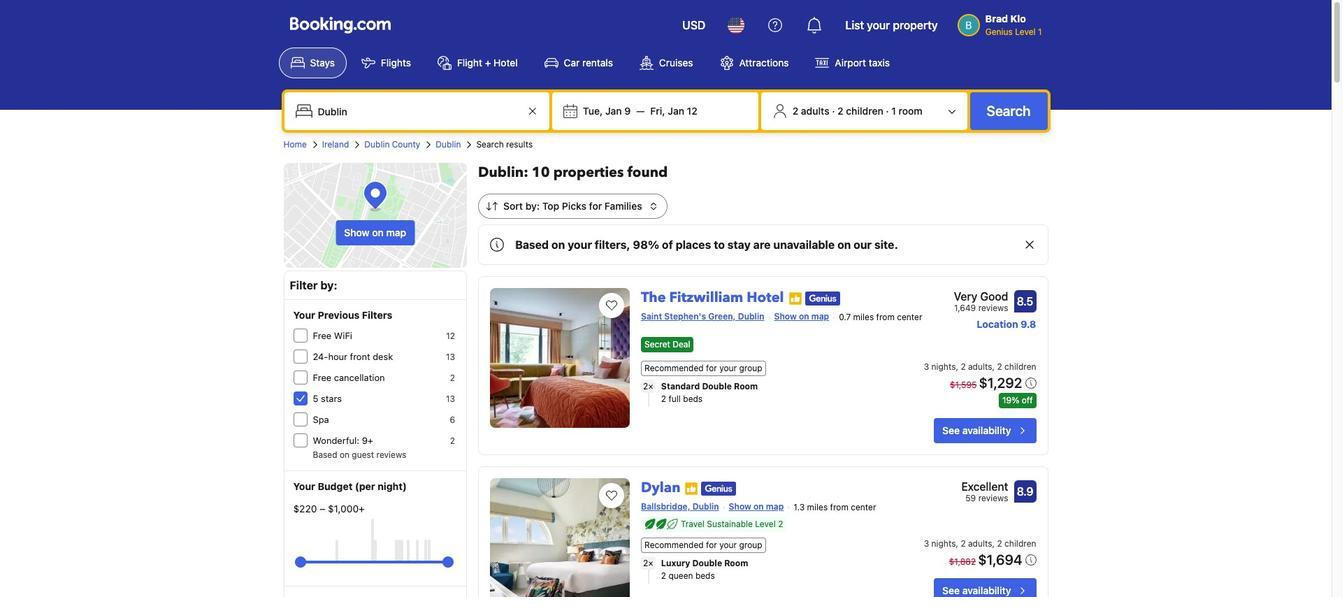 Task type: locate. For each thing, give the bounding box(es) containing it.
reviews right guest
[[376, 450, 406, 460]]

miles right 0.7
[[853, 312, 874, 322]]

0 vertical spatial 3
[[924, 362, 929, 372]]

0 vertical spatial by:
[[526, 200, 540, 212]]

0 vertical spatial nights
[[932, 362, 956, 372]]

usd button
[[674, 8, 714, 42]]

filters
[[362, 309, 392, 321]]

miles for the fitzwilliam hotel
[[853, 312, 874, 322]]

beds down standard
[[683, 394, 703, 404]]

see for $1,292
[[942, 425, 960, 436]]

good
[[980, 290, 1008, 303]]

filters,
[[595, 238, 630, 251]]

0 horizontal spatial based
[[313, 450, 337, 460]]

brad
[[985, 13, 1008, 24]]

by:
[[526, 200, 540, 212], [320, 279, 337, 292]]

filter by:
[[290, 279, 337, 292]]

× left luxury
[[648, 558, 654, 568]]

0 horizontal spatial show
[[344, 227, 370, 238]]

our
[[854, 238, 872, 251]]

see availability link down $1,694
[[934, 578, 1036, 597]]

2 × from the top
[[648, 558, 654, 568]]

beds for $1,694
[[696, 571, 715, 581]]

car
[[564, 57, 580, 69]]

map for the fitzwilliam hotel
[[811, 311, 829, 322]]

0 vertical spatial search
[[987, 103, 1031, 119]]

1 vertical spatial free
[[313, 372, 332, 383]]

jan right 'fri,'
[[668, 105, 684, 117]]

0 horizontal spatial 1
[[892, 105, 896, 117]]

, up $1,694
[[992, 538, 995, 549]]

adults up $1,882
[[968, 538, 992, 549]]

reviews up location
[[978, 303, 1008, 313]]

3 nights , 2 adults , 2 children up '$1,595'
[[924, 362, 1036, 372]]

1 vertical spatial beds
[[696, 571, 715, 581]]

1 horizontal spatial map
[[766, 501, 784, 512]]

0 vertical spatial based
[[515, 238, 549, 251]]

3 nights , 2 adults , 2 children for $1,694
[[924, 538, 1036, 549]]

1 vertical spatial 12
[[446, 331, 455, 341]]

secret
[[645, 339, 670, 350]]

1 vertical spatial miles
[[807, 502, 828, 513]]

1 right genius
[[1038, 27, 1042, 37]]

13 for 24-hour front desk
[[446, 352, 455, 362]]

0 vertical spatial see
[[942, 425, 960, 436]]

group for $1,694
[[739, 540, 762, 550]]

attractions link
[[708, 48, 801, 78]]

recommended for your group down travel
[[645, 540, 762, 550]]

see down $1,882
[[942, 585, 960, 596]]

0 vertical spatial group
[[739, 363, 762, 374]]

2 group from the top
[[739, 540, 762, 550]]

properties
[[553, 163, 624, 182]]

free
[[313, 330, 332, 341], [313, 372, 332, 383]]

1 vertical spatial center
[[851, 502, 876, 513]]

dublin right county on the left of the page
[[436, 139, 461, 150]]

1 see availability from the top
[[942, 425, 1011, 436]]

$1,292
[[979, 375, 1022, 391]]

0 horizontal spatial search
[[476, 139, 504, 150]]

full
[[669, 394, 681, 404]]

recommended for your group up standard double room 2 full beds
[[645, 363, 762, 374]]

double
[[702, 381, 732, 392], [693, 558, 722, 568]]

1 vertical spatial search
[[476, 139, 504, 150]]

tue,
[[583, 105, 603, 117]]

luxury double room 2 queen beds
[[661, 558, 748, 581]]

0 vertical spatial miles
[[853, 312, 874, 322]]

front
[[350, 351, 370, 362]]

,
[[956, 362, 958, 372], [992, 362, 995, 372], [956, 538, 958, 549], [992, 538, 995, 549]]

see availability down 19%
[[942, 425, 1011, 436]]

stars
[[321, 393, 342, 404]]

· down the airport
[[832, 105, 835, 117]]

picks
[[562, 200, 587, 212]]

2 horizontal spatial show
[[774, 311, 797, 322]]

children left room
[[846, 105, 883, 117]]

filter
[[290, 279, 318, 292]]

hotel
[[494, 57, 518, 69], [747, 288, 784, 307]]

based down top
[[515, 238, 549, 251]]

flight + hotel link
[[426, 48, 530, 78]]

0 horizontal spatial level
[[755, 519, 776, 529]]

0 vertical spatial 2 ×
[[643, 381, 654, 392]]

found
[[627, 163, 668, 182]]

for up luxury double room 2 queen beds
[[706, 540, 717, 550]]

2 3 nights , 2 adults , 2 children from the top
[[924, 538, 1036, 549]]

1 vertical spatial see availability link
[[934, 578, 1036, 597]]

2 nights from the top
[[932, 538, 956, 549]]

1 horizontal spatial center
[[897, 312, 922, 322]]

double inside standard double room 2 full beds
[[702, 381, 732, 392]]

0 vertical spatial reviews
[[978, 303, 1008, 313]]

0 horizontal spatial miles
[[807, 502, 828, 513]]

2 up '$1,595'
[[961, 362, 966, 372]]

1 3 from the top
[[924, 362, 929, 372]]

center for the fitzwilliam hotel
[[897, 312, 922, 322]]

places
[[676, 238, 711, 251]]

2 recommended from the top
[[645, 540, 704, 550]]

double up queen
[[693, 558, 722, 568]]

search button
[[970, 92, 1048, 130]]

nights up $1,882
[[932, 538, 956, 549]]

airport taxis
[[835, 57, 890, 69]]

1 vertical spatial nights
[[932, 538, 956, 549]]

1 vertical spatial for
[[706, 363, 717, 374]]

1 vertical spatial based
[[313, 450, 337, 460]]

2 left queen
[[661, 571, 666, 581]]

1 see from the top
[[942, 425, 960, 436]]

2 2 × from the top
[[643, 558, 654, 568]]

1 horizontal spatial 12
[[687, 105, 698, 117]]

1 horizontal spatial miles
[[853, 312, 874, 322]]

based down wonderful: on the bottom of the page
[[313, 450, 337, 460]]

room for $1,694
[[724, 558, 748, 568]]

0 vertical spatial see availability
[[942, 425, 1011, 436]]

1 vertical spatial 3 nights , 2 adults , 2 children
[[924, 538, 1036, 549]]

travel
[[681, 519, 705, 529]]

excellent
[[961, 480, 1008, 493]]

0 vertical spatial adults
[[801, 105, 830, 117]]

hotel right +
[[494, 57, 518, 69]]

13
[[446, 352, 455, 362], [446, 394, 455, 404]]

taxis
[[869, 57, 890, 69]]

1 vertical spatial hotel
[[747, 288, 784, 307]]

room down travel sustainable level 2
[[724, 558, 748, 568]]

children up $1,292
[[1005, 362, 1036, 372]]

1 recommended from the top
[[645, 363, 704, 374]]

double right standard
[[702, 381, 732, 392]]

2 see from the top
[[942, 585, 960, 596]]

group
[[739, 363, 762, 374], [739, 540, 762, 550]]

1 vertical spatial room
[[724, 558, 748, 568]]

saint
[[641, 311, 662, 322]]

unavailable
[[773, 238, 835, 251]]

for for $1,694
[[706, 540, 717, 550]]

by: right filter at left
[[320, 279, 337, 292]]

center left 1,649
[[897, 312, 922, 322]]

1 free from the top
[[313, 330, 332, 341]]

level
[[1015, 27, 1036, 37], [755, 519, 776, 529]]

× for $1,292
[[648, 381, 654, 392]]

$1,694
[[978, 552, 1022, 568]]

2 vertical spatial show on map
[[729, 501, 784, 512]]

0 vertical spatial recommended
[[645, 363, 704, 374]]

0 vertical spatial your
[[293, 309, 315, 321]]

based
[[515, 238, 549, 251], [313, 450, 337, 460]]

0 vertical spatial from
[[876, 312, 895, 322]]

free down 24-
[[313, 372, 332, 383]]

2 × left standard
[[643, 381, 654, 392]]

search inside button
[[987, 103, 1031, 119]]

(per
[[355, 480, 375, 492]]

dylan image
[[490, 478, 630, 597]]

group down travel sustainable level 2
[[739, 540, 762, 550]]

2 inside luxury double room 2 queen beds
[[661, 571, 666, 581]]

0 vertical spatial see availability link
[[934, 418, 1036, 443]]

group
[[300, 551, 448, 573]]

8.5
[[1017, 295, 1033, 308]]

beds for $1,292
[[683, 394, 703, 404]]

1 your from the top
[[293, 309, 315, 321]]

24-
[[313, 351, 328, 362]]

2 vertical spatial adults
[[968, 538, 992, 549]]

0 vertical spatial recommended for your group
[[645, 363, 762, 374]]

very
[[954, 290, 978, 303]]

2 vertical spatial children
[[1005, 538, 1036, 549]]

double inside luxury double room 2 queen beds
[[693, 558, 722, 568]]

1.3 miles from center
[[794, 502, 876, 513]]

reviews for good
[[978, 303, 1008, 313]]

0 horizontal spatial from
[[830, 502, 849, 513]]

recommended for $1,694
[[645, 540, 704, 550]]

center right 1.3
[[851, 502, 876, 513]]

2 horizontal spatial map
[[811, 311, 829, 322]]

free left wifi on the bottom left of page
[[313, 330, 332, 341]]

1 recommended for your group from the top
[[645, 363, 762, 374]]

2 your from the top
[[293, 480, 315, 492]]

9
[[625, 105, 631, 117]]

level down klo
[[1015, 27, 1036, 37]]

scored 8.5 element
[[1014, 290, 1036, 312]]

based on your filters, 98% of places to stay are unavailable on our site.
[[515, 238, 898, 251]]

jan
[[605, 105, 622, 117], [668, 105, 684, 117]]

reviews inside 'excellent 59 reviews'
[[978, 493, 1008, 504]]

1 vertical spatial 3
[[924, 538, 929, 549]]

your up standard double room 2 full beds
[[719, 363, 737, 374]]

0 horizontal spatial jan
[[605, 105, 622, 117]]

for up standard double room 2 full beds
[[706, 363, 717, 374]]

by: left top
[[526, 200, 540, 212]]

· left room
[[886, 105, 889, 117]]

beds
[[683, 394, 703, 404], [696, 571, 715, 581]]

2 see availability link from the top
[[934, 578, 1036, 597]]

1 horizontal spatial from
[[876, 312, 895, 322]]

see for $1,694
[[942, 585, 960, 596]]

room right standard
[[734, 381, 758, 392]]

1 vertical spatial your
[[293, 480, 315, 492]]

see availability for $1,292
[[942, 425, 1011, 436]]

1 vertical spatial from
[[830, 502, 849, 513]]

3 nights , 2 adults , 2 children
[[924, 362, 1036, 372], [924, 538, 1036, 549]]

genius discounts available at this property. image
[[805, 291, 840, 305], [805, 291, 840, 305], [702, 482, 736, 496], [702, 482, 736, 496]]

1 13 from the top
[[446, 352, 455, 362]]

0 vertical spatial 3 nights , 2 adults , 2 children
[[924, 362, 1036, 372]]

beds right queen
[[696, 571, 715, 581]]

1 vertical spatial show
[[774, 311, 797, 322]]

nights up '$1,595'
[[932, 362, 956, 372]]

dublin link
[[436, 138, 461, 151]]

1 horizontal spatial hotel
[[747, 288, 784, 307]]

from for dylan
[[830, 502, 849, 513]]

5
[[313, 393, 318, 404]]

see availability down $1,882
[[942, 585, 1011, 596]]

1 horizontal spatial ·
[[886, 105, 889, 117]]

1 horizontal spatial show
[[729, 501, 751, 512]]

1 vertical spatial see availability
[[942, 585, 1011, 596]]

1 vertical spatial reviews
[[376, 450, 406, 460]]

free for free wifi
[[313, 330, 332, 341]]

from
[[876, 312, 895, 322], [830, 502, 849, 513]]

children up $1,694
[[1005, 538, 1036, 549]]

your up $220
[[293, 480, 315, 492]]

2 3 from the top
[[924, 538, 929, 549]]

adults down the airport taxis link
[[801, 105, 830, 117]]

0 horizontal spatial ·
[[832, 105, 835, 117]]

your right list
[[867, 19, 890, 31]]

excellent element
[[961, 478, 1008, 495]]

0 horizontal spatial by:
[[320, 279, 337, 292]]

2 13 from the top
[[446, 394, 455, 404]]

adults up '$1,595'
[[968, 362, 992, 372]]

reviews right 59
[[978, 493, 1008, 504]]

2 vertical spatial map
[[766, 501, 784, 512]]

3 nights , 2 adults , 2 children up $1,882
[[924, 538, 1036, 549]]

2 up $1,292
[[997, 362, 1002, 372]]

for right picks
[[589, 200, 602, 212]]

1 vertical spatial show on map
[[774, 311, 829, 322]]

luxury
[[661, 558, 690, 568]]

1 × from the top
[[648, 381, 654, 392]]

miles
[[853, 312, 874, 322], [807, 502, 828, 513]]

1 vertical spatial children
[[1005, 362, 1036, 372]]

recommended up luxury
[[645, 540, 704, 550]]

2 vertical spatial for
[[706, 540, 717, 550]]

1 vertical spatial recommended
[[645, 540, 704, 550]]

hotel down are
[[747, 288, 784, 307]]

recommended up standard
[[645, 363, 704, 374]]

1 vertical spatial 1
[[892, 105, 896, 117]]

1 see availability link from the top
[[934, 418, 1036, 443]]

0 vertical spatial map
[[386, 227, 406, 238]]

availability for $1,292
[[962, 425, 1011, 436]]

based for based on guest reviews
[[313, 450, 337, 460]]

brad klo genius level 1
[[985, 13, 1042, 37]]

, up $1,292
[[992, 362, 995, 372]]

search for search
[[987, 103, 1031, 119]]

adults
[[801, 105, 830, 117], [968, 362, 992, 372], [968, 538, 992, 549]]

1 vertical spatial ×
[[648, 558, 654, 568]]

2 availability from the top
[[962, 585, 1011, 596]]

double for $1,694
[[693, 558, 722, 568]]

see availability link down 19%
[[934, 418, 1036, 443]]

your down filter at left
[[293, 309, 315, 321]]

2
[[793, 105, 799, 117], [838, 105, 844, 117], [961, 362, 966, 372], [997, 362, 1002, 372], [450, 373, 455, 383], [643, 381, 648, 392], [661, 394, 666, 404], [450, 436, 455, 446], [778, 519, 783, 529], [961, 538, 966, 549], [997, 538, 1002, 549], [643, 558, 648, 568], [661, 571, 666, 581]]

group up the standard double room link
[[739, 363, 762, 374]]

stays link
[[279, 48, 347, 78]]

reviews
[[978, 303, 1008, 313], [376, 450, 406, 460], [978, 493, 1008, 504]]

0 vertical spatial hotel
[[494, 57, 518, 69]]

2 left 'full'
[[661, 394, 666, 404]]

2 down attractions link
[[793, 105, 799, 117]]

0 vertical spatial center
[[897, 312, 922, 322]]

1 3 nights , 2 adults , 2 children from the top
[[924, 362, 1036, 372]]

beds inside standard double room 2 full beds
[[683, 394, 703, 404]]

1 vertical spatial by:
[[320, 279, 337, 292]]

availability down $1,694
[[962, 585, 1011, 596]]

from right 0.7
[[876, 312, 895, 322]]

2 × left luxury
[[643, 558, 654, 568]]

tue, jan 9 button
[[577, 99, 636, 124]]

home
[[283, 139, 307, 150]]

0 vertical spatial show on map
[[344, 227, 406, 238]]

1 horizontal spatial based
[[515, 238, 549, 251]]

0 vertical spatial children
[[846, 105, 883, 117]]

1 vertical spatial group
[[739, 540, 762, 550]]

night)
[[378, 480, 407, 492]]

beds inside luxury double room 2 queen beds
[[696, 571, 715, 581]]

2 vertical spatial reviews
[[978, 493, 1008, 504]]

availability down 19%
[[962, 425, 1011, 436]]

1 nights from the top
[[932, 362, 956, 372]]

, up $1,882
[[956, 538, 958, 549]]

1 vertical spatial level
[[755, 519, 776, 529]]

1 vertical spatial map
[[811, 311, 829, 322]]

1 group from the top
[[739, 363, 762, 374]]

0 vertical spatial double
[[702, 381, 732, 392]]

2 vertical spatial show
[[729, 501, 751, 512]]

1 vertical spatial 2 ×
[[643, 558, 654, 568]]

0 vertical spatial free
[[313, 330, 332, 341]]

× left standard
[[648, 381, 654, 392]]

level inside the brad klo genius level 1
[[1015, 27, 1036, 37]]

wonderful: 9+
[[313, 435, 373, 446]]

1 horizontal spatial 1
[[1038, 27, 1042, 37]]

see availability for $1,694
[[942, 585, 1011, 596]]

from right 1.3
[[830, 502, 849, 513]]

reviews inside very good 1,649 reviews
[[978, 303, 1008, 313]]

1 horizontal spatial by:
[[526, 200, 540, 212]]

0 vertical spatial room
[[734, 381, 758, 392]]

your for your budget (per night)
[[293, 480, 315, 492]]

0 vertical spatial beds
[[683, 394, 703, 404]]

room inside standard double room 2 full beds
[[734, 381, 758, 392]]

1 horizontal spatial jan
[[668, 105, 684, 117]]

1 vertical spatial 13
[[446, 394, 455, 404]]

wifi
[[334, 330, 352, 341]]

1.3
[[794, 502, 805, 513]]

nights for $1,292
[[932, 362, 956, 372]]

sustainable
[[707, 519, 753, 529]]

your for your previous filters
[[293, 309, 315, 321]]

see down '$1,595'
[[942, 425, 960, 436]]

ballsbridge,
[[641, 501, 690, 512]]

2 down '6' on the left of page
[[450, 436, 455, 446]]

3 nights , 2 adults , 2 children for $1,292
[[924, 362, 1036, 372]]

level right sustainable
[[755, 519, 776, 529]]

2 up $1,882
[[961, 538, 966, 549]]

1 availability from the top
[[962, 425, 1011, 436]]

0 horizontal spatial hotel
[[494, 57, 518, 69]]

2 free from the top
[[313, 372, 332, 383]]

1 vertical spatial availability
[[962, 585, 1011, 596]]

map for dylan
[[766, 501, 784, 512]]

1 left room
[[892, 105, 896, 117]]

genius
[[985, 27, 1013, 37]]

0 vertical spatial level
[[1015, 27, 1036, 37]]

miles right 1.3
[[807, 502, 828, 513]]

0 horizontal spatial map
[[386, 227, 406, 238]]

0 vertical spatial 13
[[446, 352, 455, 362]]

show on map inside button
[[344, 227, 406, 238]]

jan left 9
[[605, 105, 622, 117]]

0.7
[[839, 312, 851, 322]]

2 see availability from the top
[[942, 585, 1011, 596]]

this property is part of our preferred partner program. it's committed to providing excellent service and good value. it'll pay us a higher commission if you make a booking. image
[[788, 291, 802, 305], [788, 291, 802, 305], [685, 482, 699, 496], [685, 482, 699, 496]]

show on map for the fitzwilliam hotel
[[774, 311, 829, 322]]

1 2 × from the top
[[643, 381, 654, 392]]

0 horizontal spatial center
[[851, 502, 876, 513]]

2 recommended for your group from the top
[[645, 540, 762, 550]]

1 vertical spatial adults
[[968, 362, 992, 372]]

rentals
[[582, 57, 613, 69]]

recommended for your group for $1,694
[[645, 540, 762, 550]]

0 vertical spatial 1
[[1038, 27, 1042, 37]]

98%
[[633, 238, 659, 251]]

8.9
[[1017, 485, 1034, 498]]

1 vertical spatial double
[[693, 558, 722, 568]]

room inside luxury double room 2 queen beds
[[724, 558, 748, 568]]

search for search results
[[476, 139, 504, 150]]

see availability link for $1,694
[[934, 578, 1036, 597]]

standard double room 2 full beds
[[661, 381, 758, 404]]



Task type: vqa. For each thing, say whether or not it's contained in the screenshot.
Spa hotels
no



Task type: describe. For each thing, give the bounding box(es) containing it.
2 × for $1,292
[[643, 381, 654, 392]]

property
[[893, 19, 938, 31]]

2 adults · 2 children · 1 room button
[[767, 98, 962, 124]]

× for $1,694
[[648, 558, 654, 568]]

flights
[[381, 57, 411, 69]]

attractions
[[739, 57, 789, 69]]

list
[[845, 19, 864, 31]]

2 inside standard double room 2 full beds
[[661, 394, 666, 404]]

flight + hotel
[[457, 57, 518, 69]]

the fitzwilliam hotel
[[641, 288, 784, 307]]

$1,595
[[950, 380, 977, 390]]

usd
[[682, 19, 706, 31]]

dylan
[[641, 478, 681, 497]]

very good 1,649 reviews
[[954, 290, 1008, 313]]

stephen's
[[664, 311, 706, 322]]

show on map button
[[336, 220, 415, 245]]

show inside show on map button
[[344, 227, 370, 238]]

the fitzwilliam hotel link
[[641, 282, 784, 307]]

travel sustainable level 2
[[681, 519, 783, 529]]

fitzwilliam
[[669, 288, 743, 307]]

cancellation
[[334, 372, 385, 383]]

county
[[392, 139, 420, 150]]

fri, jan 12 button
[[645, 99, 703, 124]]

$1,000+
[[328, 503, 365, 515]]

very good element
[[954, 288, 1008, 305]]

2 up $1,694
[[997, 538, 1002, 549]]

cruises
[[659, 57, 693, 69]]

based for based on your filters, 98% of places to stay are unavailable on our site.
[[515, 238, 549, 251]]

adults for $1,694
[[968, 538, 992, 549]]

1 jan from the left
[[605, 105, 622, 117]]

booking.com image
[[290, 17, 390, 34]]

$220
[[293, 503, 317, 515]]

sort by: top picks for families
[[503, 200, 642, 212]]

airport
[[835, 57, 866, 69]]

room for $1,292
[[734, 381, 758, 392]]

cruises link
[[628, 48, 705, 78]]

search results
[[476, 139, 533, 150]]

0 horizontal spatial 12
[[446, 331, 455, 341]]

on inside button
[[372, 227, 384, 238]]

center for dylan
[[851, 502, 876, 513]]

stays
[[310, 57, 335, 69]]

off
[[1022, 395, 1033, 406]]

dylan link
[[641, 473, 681, 497]]

double for $1,292
[[702, 381, 732, 392]]

saint stephen's green, dublin
[[641, 311, 765, 322]]

show on map for dylan
[[729, 501, 784, 512]]

children for $1,292
[[1005, 362, 1036, 372]]

luxury double room link
[[661, 557, 886, 570]]

2 · from the left
[[886, 105, 889, 117]]

recommended for $1,292
[[645, 363, 704, 374]]

hotel for the fitzwilliam hotel
[[747, 288, 784, 307]]

show for the fitzwilliam hotel
[[774, 311, 797, 322]]

wonderful:
[[313, 435, 359, 446]]

ireland link
[[322, 138, 349, 151]]

standard double room link
[[661, 381, 886, 393]]

flights link
[[349, 48, 423, 78]]

–
[[320, 503, 325, 515]]

$220 – $1,000+
[[293, 503, 365, 515]]

2 left standard
[[643, 381, 648, 392]]

free wifi
[[313, 330, 352, 341]]

map inside show on map button
[[386, 227, 406, 238]]

13 for 5 stars
[[446, 394, 455, 404]]

green,
[[708, 311, 736, 322]]

0 vertical spatial for
[[589, 200, 602, 212]]

dublin left county on the left of the page
[[364, 139, 390, 150]]

3 for $1,292
[[924, 362, 929, 372]]

reviews for on
[[376, 450, 406, 460]]

free for free cancellation
[[313, 372, 332, 383]]

, up '$1,595'
[[956, 362, 958, 372]]

tue, jan 9 — fri, jan 12
[[583, 105, 698, 117]]

standard
[[661, 381, 700, 392]]

sort
[[503, 200, 523, 212]]

dublin county link
[[364, 138, 420, 151]]

10
[[532, 163, 550, 182]]

klo
[[1011, 13, 1026, 24]]

the fitzwilliam hotel image
[[490, 288, 630, 428]]

19% off
[[1003, 395, 1033, 406]]

ireland
[[322, 139, 349, 150]]

2 up '6' on the left of page
[[450, 373, 455, 383]]

1 inside the brad klo genius level 1
[[1038, 27, 1042, 37]]

stay
[[728, 238, 751, 251]]

1 · from the left
[[832, 105, 835, 117]]

list your property
[[845, 19, 938, 31]]

hour
[[328, 351, 347, 362]]

search results updated. dublin: 10 properties found. applied filters: 5 stars. element
[[478, 163, 1048, 182]]

dublin up travel
[[693, 501, 719, 512]]

previous
[[318, 309, 360, 321]]

Where are you going? field
[[312, 99, 524, 124]]

excellent 59 reviews
[[961, 480, 1008, 504]]

1 inside dropdown button
[[892, 105, 896, 117]]

by: for sort
[[526, 200, 540, 212]]

see availability link for $1,292
[[934, 418, 1036, 443]]

2 down the airport
[[838, 105, 844, 117]]

the
[[641, 288, 666, 307]]

adults for $1,292
[[968, 362, 992, 372]]

children inside dropdown button
[[846, 105, 883, 117]]

adults inside dropdown button
[[801, 105, 830, 117]]

0 vertical spatial 12
[[687, 105, 698, 117]]

2 up luxury double room link
[[778, 519, 783, 529]]

families
[[605, 200, 642, 212]]

your previous filters
[[293, 309, 392, 321]]

room
[[899, 105, 923, 117]]

location
[[977, 318, 1018, 330]]

results
[[506, 139, 533, 150]]

dublin county
[[364, 139, 420, 150]]

$1,882
[[949, 557, 976, 567]]

scored 8.9 element
[[1014, 480, 1036, 503]]

your left filters,
[[568, 238, 592, 251]]

2 left luxury
[[643, 558, 648, 568]]

airport taxis link
[[804, 48, 902, 78]]

your account menu brad klo genius level 1 element
[[958, 6, 1048, 38]]

group for $1,292
[[739, 363, 762, 374]]

recommended for your group for $1,292
[[645, 363, 762, 374]]

deal
[[673, 339, 690, 350]]

2 jan from the left
[[668, 105, 684, 117]]

free cancellation
[[313, 372, 385, 383]]

children for $1,694
[[1005, 538, 1036, 549]]

fri,
[[650, 105, 665, 117]]

for for $1,292
[[706, 363, 717, 374]]

hotel for flight + hotel
[[494, 57, 518, 69]]

home link
[[283, 138, 307, 151]]

top
[[542, 200, 559, 212]]

dublin right green,
[[738, 311, 765, 322]]

your budget (per night)
[[293, 480, 407, 492]]

of
[[662, 238, 673, 251]]

to
[[714, 238, 725, 251]]

show for dylan
[[729, 501, 751, 512]]

miles for dylan
[[807, 502, 828, 513]]

flight
[[457, 57, 482, 69]]

your down sustainable
[[719, 540, 737, 550]]

nights for $1,694
[[932, 538, 956, 549]]

19%
[[1003, 395, 1020, 406]]

budget
[[318, 480, 353, 492]]

2 × for $1,694
[[643, 558, 654, 568]]

from for the fitzwilliam hotel
[[876, 312, 895, 322]]

by: for filter
[[320, 279, 337, 292]]

availability for $1,694
[[962, 585, 1011, 596]]

3 for $1,694
[[924, 538, 929, 549]]

car rentals
[[564, 57, 613, 69]]

site.
[[875, 238, 898, 251]]

car rentals link
[[532, 48, 625, 78]]



